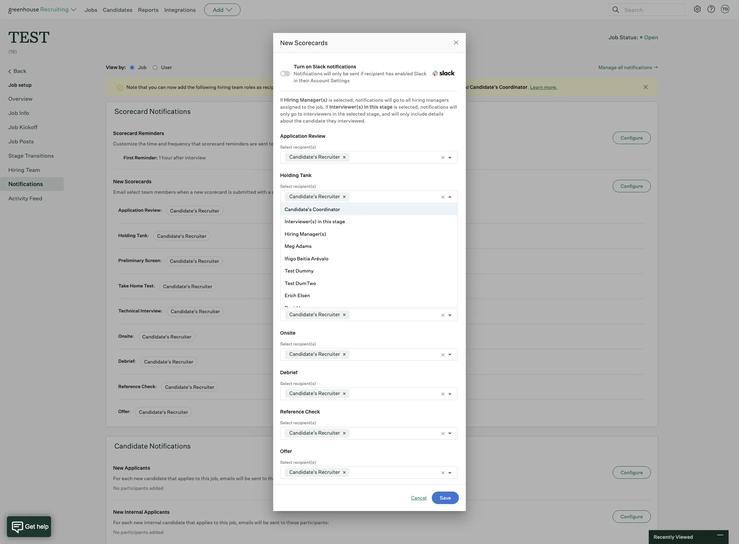 Task type: locate. For each thing, give the bounding box(es) containing it.
1 manager(s) from the top
[[300, 97, 328, 103]]

hiring down stage at the left top
[[8, 166, 24, 173]]

1 vertical spatial slack
[[414, 70, 427, 76]]

for down new applicants
[[113, 475, 121, 481]]

select recipient(s) for application review
[[280, 144, 316, 150]]

1 vertical spatial interview
[[140, 308, 161, 314]]

stage,
[[367, 111, 381, 117]]

selected, inside is selected, notifications will only go to interviewers in the selected stage, and will only include details about the candidate they interviewed.
[[399, 104, 419, 110]]

job for job status:
[[609, 34, 619, 40]]

activity
[[8, 195, 28, 202]]

0 horizontal spatial if
[[280, 97, 283, 103]]

0 vertical spatial holding
[[280, 172, 299, 178]]

each for internal
[[122, 520, 133, 525]]

recipient(s) for offer
[[293, 460, 316, 465]]

application up interviewers.
[[280, 133, 308, 139]]

6 select from the top
[[280, 341, 293, 347]]

recipients
[[263, 84, 286, 90]]

1 vertical spatial if
[[326, 104, 328, 110]]

1 horizontal spatial scorecards
[[295, 39, 328, 47]]

0 horizontal spatial selected
[[346, 111, 366, 117]]

reference inside new scorecards 'dialog'
[[280, 409, 304, 415]]

take inside new scorecards 'dialog'
[[280, 251, 292, 257]]

holding up preliminary screen :
[[118, 233, 136, 238]]

job left kickoff on the left
[[8, 124, 18, 130]]

is for if
[[329, 97, 332, 103]]

0 vertical spatial manager(s)
[[300, 97, 328, 103]]

job for job info
[[8, 109, 18, 116]]

7 recipient(s) from the top
[[293, 381, 316, 386]]

is selected, notifications will go to all hiring managers assigned to the job. if
[[280, 97, 449, 110]]

new scorecards up the on
[[280, 39, 328, 47]]

1 submitted from the left
[[233, 189, 256, 195]]

to inside is selected, notifications will only go to interviewers in the selected stage, and will only include details about the candidate they interviewed.
[[298, 111, 302, 117]]

time
[[147, 141, 157, 147]]

configure for for each new candidate that applies to this job, emails will be sent to these participants:
[[621, 469, 643, 475]]

the
[[187, 84, 195, 90], [308, 104, 315, 110], [338, 111, 345, 117], [294, 118, 302, 123], [138, 141, 146, 147], [396, 189, 403, 195]]

scorecard up interview
[[202, 141, 225, 147]]

0 vertical spatial added
[[149, 485, 164, 491]]

,
[[458, 84, 459, 90]]

2 for from the top
[[113, 520, 121, 525]]

1 vertical spatial hiring
[[412, 97, 425, 103]]

0 horizontal spatial interview
[[140, 308, 161, 314]]

take home test :
[[118, 283, 156, 288]]

0 vertical spatial application
[[280, 133, 308, 139]]

and right ,
[[460, 84, 469, 90]]

no participants added down internal
[[113, 529, 164, 535]]

review for application review :
[[145, 207, 161, 213]]

take
[[280, 251, 292, 257], [118, 283, 129, 288]]

1 vertical spatial take
[[118, 283, 129, 288]]

they
[[327, 118, 337, 123]]

in inside turn on slack notifications notifications will only be sent if recipient has enabled slack in their account settings
[[294, 77, 298, 83]]

1 horizontal spatial technical
[[280, 290, 303, 296]]

2 added from the top
[[149, 529, 164, 535]]

1 vertical spatial selected
[[404, 189, 424, 195]]

home for take home test
[[293, 251, 307, 257]]

1 vertical spatial applies
[[196, 520, 213, 525]]

interviewer(s)
[[329, 104, 363, 110], [285, 218, 317, 224]]

candidate's recruiter
[[289, 154, 340, 160], [289, 193, 340, 200], [170, 208, 219, 214], [289, 233, 340, 239], [157, 233, 206, 239], [170, 258, 219, 264], [289, 272, 340, 278], [163, 283, 212, 289], [171, 308, 220, 314], [289, 312, 340, 318], [142, 334, 192, 340], [289, 351, 340, 357], [144, 359, 193, 365], [165, 384, 214, 390], [289, 390, 340, 397], [139, 409, 188, 415], [289, 430, 340, 436], [289, 469, 340, 475]]

0 horizontal spatial selected,
[[334, 97, 354, 103]]

tank
[[300, 172, 312, 178], [137, 233, 148, 238]]

hiring up meg
[[285, 231, 299, 237]]

interview for technical interview :
[[140, 308, 161, 314]]

account
[[311, 77, 330, 83]]

3 configure button from the top
[[613, 466, 651, 479]]

interview down the take home test :
[[140, 308, 161, 314]]

only up settings
[[332, 70, 342, 76]]

9 recipient(s) from the top
[[293, 460, 316, 465]]

1 horizontal spatial take
[[280, 251, 292, 257]]

participants down internal
[[121, 529, 148, 535]]

applicants up internal
[[144, 509, 170, 515]]

notifications up details
[[420, 104, 449, 110]]

slack right the on
[[313, 64, 326, 69]]

job left info
[[8, 109, 18, 116]]

preliminary down 'holding tank :'
[[118, 258, 144, 263]]

is selected, notifications will only go to interviewers in the selected stage, and will only include details about the candidate they interviewed.
[[280, 104, 457, 123]]

be
[[343, 70, 349, 76], [245, 475, 250, 481], [263, 520, 269, 525]]

1 vertical spatial no participants added
[[113, 529, 164, 535]]

4 configure from the top
[[621, 514, 643, 520]]

0 vertical spatial interviewer(s)
[[329, 104, 363, 110]]

4 configure button from the top
[[613, 511, 651, 523]]

that
[[138, 84, 148, 90], [192, 141, 201, 147], [168, 475, 177, 481], [186, 520, 195, 525]]

2 configure button from the top
[[613, 180, 651, 192]]

adams
[[296, 243, 312, 249]]

1 horizontal spatial new scorecards
[[280, 39, 328, 47]]

select
[[127, 189, 141, 195]]

application for application review :
[[118, 207, 144, 213]]

selected, inside is selected, notifications will go to all hiring managers assigned to the job. if
[[334, 97, 354, 103]]

1 horizontal spatial hiring
[[412, 97, 425, 103]]

tank for holding tank
[[300, 172, 312, 178]]

no for for each new internal candidate that applies to this job, emails will be sent to these participants:
[[113, 529, 120, 535]]

2 no participants added from the top
[[113, 529, 164, 535]]

4 select from the top
[[280, 263, 293, 268]]

screen inside new scorecards 'dialog'
[[309, 212, 325, 218]]

1 select recipient(s) from the top
[[280, 144, 316, 150]]

test link
[[8, 19, 50, 48]]

application down select
[[118, 207, 144, 213]]

select recipient(s) for holding tank
[[280, 184, 316, 189]]

1 vertical spatial manager(s)
[[300, 231, 326, 237]]

candidate's
[[470, 84, 498, 90]]

1 recipient(s) from the top
[[293, 144, 316, 150]]

2 each from the top
[[122, 520, 133, 525]]

technical inside new scorecards 'dialog'
[[280, 290, 303, 296]]

0 vertical spatial interviewer(s) in this stage
[[329, 104, 393, 110]]

4 recipient(s) from the top
[[293, 263, 316, 268]]

0 horizontal spatial scorecards
[[125, 179, 152, 184]]

select recipient(s) for offer
[[280, 460, 316, 465]]

0 horizontal spatial reference
[[118, 384, 141, 389]]

if inside is selected, notifications will go to all hiring managers assigned to the job. if
[[326, 104, 328, 110]]

selected, up the "include" on the right top of the page
[[399, 104, 419, 110]]

review
[[309, 133, 326, 139], [145, 207, 161, 213]]

tank inside new scorecards 'dialog'
[[300, 172, 312, 178]]

onsite inside new scorecards 'dialog'
[[280, 330, 296, 336]]

view by:
[[106, 64, 127, 70]]

notifications inside is selected, notifications will only go to interviewers in the selected stage, and will only include details about the candidate they interviewed.
[[420, 104, 449, 110]]

to
[[287, 84, 291, 90], [400, 97, 405, 103], [302, 104, 306, 110], [298, 111, 302, 117], [269, 141, 274, 147], [195, 475, 200, 481], [262, 475, 267, 481], [214, 520, 219, 525], [281, 520, 285, 525]]

home down preliminary screen :
[[130, 283, 143, 288]]

0 horizontal spatial stage
[[333, 218, 345, 224]]

job left setup
[[8, 82, 17, 88]]

2 select recipient(s) from the top
[[280, 184, 316, 189]]

0 horizontal spatial interviewer(s)
[[285, 218, 317, 224]]

take for take home test
[[280, 251, 292, 257]]

screen up hiring manager(s)
[[309, 212, 325, 218]]

manage
[[599, 64, 617, 70]]

0 vertical spatial selected
[[346, 111, 366, 117]]

7 select recipient(s) from the top
[[280, 381, 316, 386]]

Job radio
[[130, 65, 134, 70]]

no participants added for internal
[[113, 529, 164, 535]]

: inside first reminder : 1 hour after interview
[[156, 155, 158, 161]]

test up technical interview :
[[144, 283, 154, 288]]

the right for
[[396, 189, 403, 195]]

interviewed.
[[338, 118, 366, 123]]

holding up of
[[280, 172, 299, 178]]

cancel link
[[411, 495, 427, 501]]

only up "about"
[[280, 111, 290, 117]]

1 each from the top
[[122, 475, 133, 481]]

0 vertical spatial participants
[[121, 485, 148, 491]]

team
[[232, 84, 243, 90], [142, 189, 153, 195]]

2 manager(s) from the top
[[300, 231, 326, 237]]

, and candidate's coordinator . learn more.
[[458, 84, 558, 90]]

configure for email select team members when a new scorecard is submitted with a summary of submitted and outstanding scorecards for the selected stage.
[[621, 183, 643, 189]]

stage down the candidate's coordinator
[[333, 218, 345, 224]]

selected up interviewed.
[[346, 111, 366, 117]]

onsite down david
[[280, 330, 296, 336]]

0 vertical spatial scorecards
[[295, 39, 328, 47]]

0 vertical spatial tank
[[300, 172, 312, 178]]

take down meg
[[280, 251, 292, 257]]

for for for each new candidate that applies to this job, emails will be sent to these participants:
[[113, 475, 121, 481]]

0 vertical spatial job,
[[211, 475, 219, 481]]

back link
[[8, 67, 61, 76]]

1 horizontal spatial submitted
[[300, 189, 323, 195]]

1 vertical spatial scorecards
[[125, 179, 152, 184]]

0 horizontal spatial all
[[406, 97, 411, 103]]

debrief inside new scorecards 'dialog'
[[280, 369, 298, 375]]

in up stage,
[[364, 104, 369, 110]]

3 select recipient(s) from the top
[[280, 223, 316, 228]]

a right with
[[268, 189, 271, 195]]

2 configure from the top
[[621, 183, 643, 189]]

5 select from the top
[[280, 302, 293, 307]]

hiring right following
[[218, 84, 231, 90]]

customize
[[113, 141, 137, 147]]

0 horizontal spatial offer
[[118, 409, 129, 414]]

go down assigned
[[291, 111, 297, 117]]

0 vertical spatial interview
[[304, 290, 326, 296]]

hour
[[162, 155, 172, 161]]

the right "about"
[[294, 118, 302, 123]]

participants down new applicants
[[121, 485, 148, 491]]

9 select recipient(s) from the top
[[280, 460, 316, 465]]

each down internal
[[122, 520, 133, 525]]

1 horizontal spatial reference
[[280, 409, 304, 415]]

configure image
[[694, 5, 702, 13]]

0 vertical spatial offer
[[118, 409, 129, 414]]

candidate down 'interviewers'
[[303, 118, 326, 123]]

:
[[156, 155, 158, 161], [161, 207, 162, 213], [148, 233, 149, 238], [160, 258, 162, 263], [154, 283, 155, 288], [161, 308, 163, 314], [133, 333, 134, 339], [135, 358, 136, 364], [155, 384, 157, 389], [129, 409, 131, 414]]

submitted left with
[[233, 189, 256, 195]]

no for for each new candidate that applies to this job, emails will be sent to these participants:
[[113, 485, 120, 491]]

scorecards up the on
[[295, 39, 328, 47]]

select for application review
[[280, 144, 293, 150]]

coordinator inside new scorecards 'dialog'
[[313, 206, 340, 212]]

interview for technical interview
[[304, 290, 326, 296]]

in left their
[[294, 77, 298, 83]]

all inside 'link'
[[618, 64, 623, 70]]

4 select recipient(s) from the top
[[280, 263, 316, 268]]

2 no from the top
[[113, 529, 120, 535]]

coordinator left learn
[[499, 84, 528, 90]]

candidate's
[[289, 154, 317, 160], [289, 193, 317, 200], [285, 206, 312, 212], [170, 208, 197, 214], [289, 233, 317, 239], [157, 233, 184, 239], [170, 258, 197, 264], [289, 272, 317, 278], [163, 283, 190, 289], [171, 308, 198, 314], [289, 312, 317, 318], [142, 334, 169, 340], [289, 351, 317, 357], [144, 359, 171, 365], [165, 384, 192, 390], [289, 390, 317, 397], [139, 409, 166, 415], [289, 430, 317, 436], [289, 469, 317, 475]]

internal
[[144, 520, 161, 525]]

review inside new scorecards 'dialog'
[[309, 133, 326, 139]]

onsite up debrief :
[[118, 333, 133, 339]]

selected, down types:
[[334, 97, 354, 103]]

and inside is selected, notifications will only go to interviewers in the selected stage, and will only include details about the candidate they interviewed.
[[382, 111, 390, 117]]

recipient(s) for take home test
[[293, 263, 316, 268]]

add button
[[204, 3, 241, 16]]

1 vertical spatial application
[[118, 207, 144, 213]]

5 recipient(s) from the top
[[293, 302, 316, 307]]

0 horizontal spatial review
[[145, 207, 161, 213]]

hiring up the "include" on the right top of the page
[[412, 97, 425, 103]]

manager(s) up adams
[[300, 231, 326, 237]]

is up 'interviewers'
[[329, 97, 332, 103]]

slack
[[313, 64, 326, 69], [414, 70, 427, 76]]

1 vertical spatial holding
[[118, 233, 136, 238]]

1 vertical spatial added
[[149, 529, 164, 535]]

configure button for email select team members when a new scorecard is submitted with a summary of submitted and outstanding scorecards for the selected stage.
[[613, 180, 651, 192]]

and right stage,
[[382, 111, 390, 117]]

following
[[196, 84, 216, 90]]

3 configure from the top
[[621, 469, 643, 475]]

1 vertical spatial go
[[291, 111, 297, 117]]

notifications inside is selected, notifications will go to all hiring managers assigned to the job. if
[[355, 97, 384, 103]]

overview
[[8, 95, 33, 102]]

coordinator down outstanding
[[313, 206, 340, 212]]

1 vertical spatial all
[[406, 97, 411, 103]]

interviewer(s) down 'preliminary screen'
[[285, 218, 317, 224]]

1 vertical spatial new
[[134, 475, 143, 481]]

1 configure from the top
[[621, 135, 643, 141]]

holding inside new scorecards 'dialog'
[[280, 172, 299, 178]]

meg
[[285, 243, 295, 249]]

1 vertical spatial check
[[305, 409, 320, 415]]

summary
[[272, 189, 293, 195]]

0 horizontal spatial team
[[142, 189, 153, 195]]

go inside is selected, notifications will only go to interviewers in the selected stage, and will only include details about the candidate they interviewed.
[[291, 111, 297, 117]]

2 recipient(s) from the top
[[293, 184, 316, 189]]

0 vertical spatial scorecard
[[202, 141, 225, 147]]

stage
[[8, 152, 24, 159]]

2 participants from the top
[[121, 529, 148, 535]]

1 vertical spatial new scorecards
[[113, 179, 152, 184]]

new scorecards dialog
[[273, 33, 466, 511]]

1 vertical spatial participants
[[121, 529, 148, 535]]

recipient(s) for preliminary screen
[[293, 223, 316, 228]]

tank for holding tank :
[[137, 233, 148, 238]]

3 recipient(s) from the top
[[293, 223, 316, 228]]

if up assigned
[[280, 97, 283, 103]]

interview down dumtwo on the left of page
[[304, 290, 326, 296]]

1 vertical spatial each
[[122, 520, 133, 525]]

job.
[[316, 104, 324, 110]]

recipient(s) for technical interview
[[293, 302, 316, 307]]

scorecard up 'customize'
[[113, 130, 137, 136]]

is
[[329, 97, 332, 103], [394, 104, 398, 110], [228, 189, 232, 195]]

1 participants from the top
[[121, 485, 148, 491]]

configure button for customize the time and frequency that scorecard reminders are sent to interviewers.
[[613, 132, 651, 144]]

hiring team
[[8, 166, 40, 173]]

selected
[[346, 111, 366, 117], [404, 189, 424, 195]]

only
[[332, 70, 342, 76], [280, 111, 290, 117], [400, 111, 410, 117]]

reference check
[[280, 409, 320, 415]]

preliminary inside new scorecards 'dialog'
[[280, 212, 308, 218]]

a
[[190, 189, 193, 195], [268, 189, 271, 195]]

added
[[149, 485, 164, 491], [149, 529, 164, 535]]

manager(s) up job.
[[300, 97, 328, 103]]

review for application review
[[309, 133, 326, 139]]

test up erich
[[285, 280, 295, 286]]

tank down application review :
[[137, 233, 148, 238]]

as
[[257, 84, 262, 90]]

review down 'interviewers'
[[309, 133, 326, 139]]

submitted right of
[[300, 189, 323, 195]]

0 vertical spatial debrief
[[118, 358, 135, 364]]

sent inside turn on slack notifications notifications will only be sent if recipient has enabled slack in their account settings
[[350, 70, 360, 76]]

only left the "include" on the right top of the page
[[400, 111, 410, 117]]

scorecard
[[115, 107, 148, 116], [113, 130, 137, 136]]

0 vertical spatial is
[[329, 97, 332, 103]]

offer inside new scorecards 'dialog'
[[280, 448, 292, 454]]

1 horizontal spatial go
[[393, 97, 399, 103]]

new down new applicants
[[134, 475, 143, 481]]

1 horizontal spatial if
[[326, 104, 328, 110]]

are
[[250, 141, 257, 147]]

take down preliminary screen :
[[118, 283, 129, 288]]

0 horizontal spatial preliminary
[[118, 258, 144, 263]]

0 vertical spatial screen
[[309, 212, 325, 218]]

and right time
[[158, 141, 167, 147]]

0 vertical spatial home
[[293, 251, 307, 257]]

0 vertical spatial new scorecards
[[280, 39, 328, 47]]

8 select from the top
[[280, 420, 293, 425]]

is left with
[[228, 189, 232, 195]]

6 select recipient(s) from the top
[[280, 341, 316, 347]]

customize the time and frequency that scorecard reminders are sent to interviewers.
[[113, 141, 304, 147]]

1 no from the top
[[113, 485, 120, 491]]

select for take home test
[[280, 263, 293, 268]]

select recipient(s) for technical interview
[[280, 302, 316, 307]]

preliminary for preliminary screen :
[[118, 258, 144, 263]]

check for reference check :
[[142, 384, 155, 389]]

1 horizontal spatial interview
[[304, 290, 326, 296]]

is inside is selected, notifications will go to all hiring managers assigned to the job. if
[[329, 97, 332, 103]]

6 recipient(s) from the top
[[293, 341, 316, 347]]

select for offer
[[280, 460, 293, 465]]

no down new internal applicants
[[113, 529, 120, 535]]

preliminary up hiring manager(s)
[[280, 212, 308, 218]]

test down iñigo
[[285, 268, 295, 274]]

0 vertical spatial check
[[142, 384, 155, 389]]

applicants down candidate
[[125, 465, 150, 471]]

check inside new scorecards 'dialog'
[[305, 409, 320, 415]]

interview inside new scorecards 'dialog'
[[304, 290, 326, 296]]

notifications inside 'link'
[[624, 64, 653, 70]]

1 horizontal spatial these
[[287, 520, 299, 525]]

1 vertical spatial offer
[[280, 448, 292, 454]]

1 horizontal spatial onsite
[[280, 330, 296, 336]]

1 added from the top
[[149, 485, 164, 491]]

0 vertical spatial team
[[232, 84, 243, 90]]

home
[[293, 251, 307, 257], [130, 283, 143, 288]]

job status:
[[609, 34, 639, 40]]

recruiter
[[318, 154, 340, 160], [318, 193, 340, 200], [198, 208, 219, 214], [318, 233, 340, 239], [185, 233, 206, 239], [198, 258, 219, 264], [318, 272, 340, 278], [191, 283, 212, 289], [199, 308, 220, 314], [318, 312, 340, 318], [170, 334, 192, 340], [318, 351, 340, 357], [172, 359, 193, 365], [193, 384, 214, 390], [318, 390, 340, 397], [167, 409, 188, 415], [318, 430, 340, 436], [318, 469, 340, 475]]

5 select recipient(s) from the top
[[280, 302, 316, 307]]

for each new internal candidate that applies to this job, emails will be sent to these participants:
[[113, 520, 329, 525]]

2 vertical spatial be
[[263, 520, 269, 525]]

reference for reference check
[[280, 409, 304, 415]]

technical up onsite :
[[118, 308, 140, 314]]

scorecard up scorecard reminders
[[115, 107, 148, 116]]

1 vertical spatial interviewer(s) in this stage
[[285, 218, 345, 224]]

each down new applicants
[[122, 475, 133, 481]]

hiring up assigned
[[284, 97, 299, 103]]

1 horizontal spatial home
[[293, 251, 307, 257]]

and
[[460, 84, 469, 90], [382, 111, 390, 117], [158, 141, 167, 147], [324, 189, 333, 195]]

scorecard right when
[[204, 189, 227, 195]]

job for job kickoff
[[8, 124, 18, 130]]

their
[[299, 77, 309, 83]]

stage.
[[425, 189, 439, 195]]

1 select from the top
[[280, 144, 293, 150]]

team left roles
[[232, 84, 243, 90]]

stage up stage,
[[380, 104, 393, 110]]

0 horizontal spatial emails
[[220, 475, 235, 481]]

no participants added down new applicants
[[113, 485, 164, 491]]

job for job setup
[[8, 82, 17, 88]]

1 horizontal spatial selected
[[404, 189, 424, 195]]

selected, for if
[[334, 97, 354, 103]]

0 vertical spatial technical
[[280, 290, 303, 296]]

1 horizontal spatial review
[[309, 133, 326, 139]]

test (19)
[[8, 26, 50, 55]]

8 recipient(s) from the top
[[293, 420, 316, 425]]

2 select from the top
[[280, 184, 293, 189]]

notifications for manage all notifications →
[[624, 64, 653, 70]]

1 vertical spatial no
[[113, 529, 120, 535]]

1 vertical spatial for
[[113, 520, 121, 525]]

1 configure button from the top
[[613, 132, 651, 144]]

new down new internal applicants
[[134, 520, 143, 525]]

added down internal
[[149, 529, 164, 535]]

a right when
[[190, 189, 193, 195]]

no participants added
[[113, 485, 164, 491], [113, 529, 164, 535]]

technical for technical interview :
[[118, 308, 140, 314]]

offer for offer :
[[118, 409, 129, 414]]

luan
[[299, 305, 310, 311]]

job left the status:
[[609, 34, 619, 40]]

0 vertical spatial coordinator
[[499, 84, 528, 90]]

meg adams
[[285, 243, 312, 249]]

save button
[[432, 492, 459, 504]]

1 vertical spatial reference
[[280, 409, 304, 415]]

in
[[294, 77, 298, 83], [364, 104, 369, 110], [333, 111, 337, 117], [318, 218, 322, 224]]

8 select recipient(s) from the top
[[280, 420, 316, 425]]

added up new internal applicants
[[149, 485, 164, 491]]

configure for for each new internal candidate that applies to this job, emails will be sent to these participants:
[[621, 514, 643, 520]]

1 no participants added from the top
[[113, 485, 164, 491]]

will inside turn on slack notifications notifications will only be sent if recipient has enabled slack in their account settings
[[324, 70, 331, 76]]

reports link
[[138, 6, 159, 13]]

9 select from the top
[[280, 460, 293, 465]]

all right manage
[[618, 64, 623, 70]]

is down has
[[394, 104, 398, 110]]

7 select from the top
[[280, 381, 293, 386]]

new scorecards up select
[[113, 179, 152, 184]]

added for internal
[[149, 529, 164, 535]]

0 horizontal spatial technical
[[118, 308, 140, 314]]

notifications inside turn on slack notifications notifications will only be sent if recipient has enabled slack in their account settings
[[294, 70, 323, 76]]

interviewer(s) in this stage down the candidate's coordinator
[[285, 218, 345, 224]]

application review
[[280, 133, 326, 139]]

1 vertical spatial stage
[[333, 218, 345, 224]]

1 vertical spatial review
[[145, 207, 161, 213]]

1 horizontal spatial holding
[[280, 172, 299, 178]]

notifications up settings
[[327, 64, 356, 69]]

notifications link
[[8, 180, 61, 188]]

notifications inside turn on slack notifications notifications will only be sent if recipient has enabled slack in their account settings
[[327, 64, 356, 69]]

stage transitions link
[[8, 151, 61, 160]]

go down has
[[393, 97, 399, 103]]

0 vertical spatial review
[[309, 133, 326, 139]]

technical down test dumtwo
[[280, 290, 303, 296]]

in up 'they'
[[333, 111, 337, 117]]

team right select
[[142, 189, 153, 195]]

hiring inside is selected, notifications will go to all hiring managers assigned to the job. if
[[412, 97, 425, 103]]

1 vertical spatial screen
[[145, 258, 160, 263]]

home inside new scorecards 'dialog'
[[293, 251, 307, 257]]

go inside is selected, notifications will go to all hiring managers assigned to the job. if
[[393, 97, 399, 103]]

of
[[294, 189, 299, 195]]

note that you can now add the following hiring team roles as recipients to additional notifications types:
[[126, 84, 359, 90]]

for down new internal applicants
[[113, 520, 121, 525]]

3 select from the top
[[280, 223, 293, 228]]

is inside is selected, notifications will only go to interviewers in the selected stage, and will only include details about the candidate they interviewed.
[[394, 104, 398, 110]]

job left the posts
[[8, 138, 18, 145]]

0 horizontal spatial a
[[190, 189, 193, 195]]

1 for from the top
[[113, 475, 121, 481]]

the left job.
[[308, 104, 315, 110]]

applies
[[178, 475, 194, 481], [196, 520, 213, 525]]

1 a from the left
[[190, 189, 193, 195]]

1 horizontal spatial interviewer(s)
[[329, 104, 363, 110]]

select for debrief
[[280, 381, 293, 386]]

application inside new scorecards 'dialog'
[[280, 133, 308, 139]]

0 vertical spatial scorecard
[[115, 107, 148, 116]]

configure
[[621, 135, 643, 141], [621, 183, 643, 189], [621, 469, 643, 475], [621, 514, 643, 520]]

td button
[[721, 5, 730, 13]]



Task type: vqa. For each thing, say whether or not it's contained in the screenshot.
created
no



Task type: describe. For each thing, give the bounding box(es) containing it.
debrief for debrief :
[[118, 358, 135, 364]]

new scorecards inside 'dialog'
[[280, 39, 328, 47]]

recipient
[[365, 70, 385, 76]]

erich elsen
[[285, 292, 310, 298]]

holding tank
[[280, 172, 312, 178]]

managers
[[426, 97, 449, 103]]

has
[[386, 70, 394, 76]]

new for candidate
[[113, 465, 124, 471]]

select recipient(s) for onsite
[[280, 341, 316, 347]]

viewed
[[676, 534, 693, 540]]

details
[[428, 111, 444, 117]]

hiring team link
[[8, 166, 61, 174]]

manage all notifications →
[[599, 64, 658, 70]]

notifications inside "link"
[[8, 180, 43, 187]]

technical interview :
[[118, 308, 163, 314]]

notifications for is selected, notifications will only go to interviewers in the selected stage, and will only include details about the candidate they interviewed.
[[420, 104, 449, 110]]

add
[[213, 6, 224, 13]]

2 vertical spatial is
[[228, 189, 232, 195]]

configure button for for each new candidate that applies to this job, emails will be sent to these participants:
[[613, 466, 651, 479]]

0 vertical spatial emails
[[220, 475, 235, 481]]

feed
[[30, 195, 42, 202]]

1 vertical spatial interviewer(s)
[[285, 218, 317, 224]]

will inside is selected, notifications will go to all hiring managers assigned to the job. if
[[385, 97, 392, 103]]

0 vertical spatial participants:
[[282, 475, 311, 481]]

all inside is selected, notifications will go to all hiring managers assigned to the job. if
[[406, 97, 411, 103]]

2 submitted from the left
[[300, 189, 323, 195]]

the left time
[[138, 141, 146, 147]]

take for take home test :
[[118, 283, 129, 288]]

outstanding
[[334, 189, 361, 195]]

preliminary screen
[[280, 212, 325, 218]]

status:
[[620, 34, 639, 40]]

take home test
[[280, 251, 318, 257]]

offer :
[[118, 409, 132, 414]]

scorecard reminders
[[113, 130, 164, 136]]

job for job
[[138, 64, 148, 70]]

the inside is selected, notifications will go to all hiring managers assigned to the job. if
[[308, 104, 315, 110]]

iñigo beitia arévalo
[[285, 255, 329, 261]]

notifications down the account
[[316, 84, 344, 90]]

new for internal
[[134, 520, 143, 525]]

recently viewed
[[654, 534, 693, 540]]

0 horizontal spatial job,
[[211, 475, 219, 481]]

application for application review
[[280, 133, 308, 139]]

for for for each new internal candidate that applies to this job, emails will be sent to these participants:
[[113, 520, 121, 525]]

for each new candidate that applies to this job, emails will be sent to these participants:
[[113, 475, 311, 481]]

first reminder : 1 hour after interview
[[124, 155, 206, 161]]

2 vertical spatial candidate
[[162, 520, 185, 525]]

include
[[411, 111, 427, 117]]

select for technical interview
[[280, 302, 293, 307]]

select for preliminary screen
[[280, 223, 293, 228]]

0 horizontal spatial be
[[245, 475, 250, 481]]

application review :
[[118, 207, 163, 213]]

(19)
[[8, 49, 17, 55]]

Search text field
[[623, 5, 679, 15]]

1 horizontal spatial emails
[[239, 520, 253, 525]]

arévalo
[[311, 255, 329, 261]]

new internal applicants
[[113, 509, 170, 515]]

email select team members when a new scorecard is submitted with a summary of submitted and outstanding scorecards for the selected stage.
[[113, 189, 439, 195]]

new for internal
[[113, 509, 124, 515]]

more.
[[544, 84, 558, 90]]

beitia
[[297, 255, 310, 261]]

preliminary for preliminary screen
[[280, 212, 308, 218]]

scorecards
[[362, 189, 388, 195]]

job info link
[[8, 109, 61, 117]]

technical for technical interview
[[280, 290, 303, 296]]

test dummy
[[285, 268, 314, 274]]

debrief for debrief
[[280, 369, 298, 375]]

test down adams
[[308, 251, 318, 257]]

interviewers
[[303, 111, 332, 117]]

added for candidate
[[149, 485, 164, 491]]

jobs link
[[85, 6, 97, 13]]

dumtwo
[[296, 280, 316, 286]]

integrations link
[[164, 6, 196, 13]]

holding for holding tank :
[[118, 233, 136, 238]]

cancel
[[411, 495, 427, 501]]

1 horizontal spatial team
[[232, 84, 243, 90]]

new for applicants
[[134, 475, 143, 481]]

0 vertical spatial if
[[280, 97, 283, 103]]

screen for preliminary screen :
[[145, 258, 160, 263]]

info
[[19, 109, 29, 116]]

turn on slack notifications notifications will only be sent if recipient has enabled slack in their account settings
[[294, 64, 427, 83]]

1 horizontal spatial coordinator
[[499, 84, 528, 90]]

onsite for onsite :
[[118, 333, 133, 339]]

if
[[361, 70, 364, 76]]

elsen
[[298, 292, 310, 298]]

is for will
[[394, 104, 398, 110]]

you
[[149, 84, 157, 90]]

participants for candidate
[[121, 485, 148, 491]]

reminder
[[135, 155, 156, 161]]

select recipient(s) for take home test
[[280, 263, 316, 268]]

0 vertical spatial new
[[194, 189, 203, 195]]

activity feed
[[8, 195, 42, 202]]

technical interview
[[280, 290, 326, 296]]

User radio
[[153, 65, 157, 70]]

new for members
[[113, 179, 124, 184]]

job info
[[8, 109, 29, 116]]

select for reference check
[[280, 420, 293, 425]]

selected, for will
[[399, 104, 419, 110]]

notifications for is selected, notifications will go to all hiring managers assigned to the job. if
[[355, 97, 384, 103]]

1 vertical spatial scorecard
[[204, 189, 227, 195]]

the right add
[[187, 84, 195, 90]]

first
[[124, 155, 134, 161]]

candidate
[[115, 442, 148, 450]]

activity feed link
[[8, 194, 61, 202]]

types:
[[345, 84, 359, 90]]

note
[[126, 84, 137, 90]]

1 vertical spatial these
[[287, 520, 299, 525]]

erich
[[285, 292, 297, 298]]

in down the candidate's coordinator
[[318, 218, 322, 224]]

1 vertical spatial job,
[[229, 520, 238, 525]]

each for applicants
[[122, 475, 133, 481]]

check for reference check
[[305, 409, 320, 415]]

view
[[106, 64, 118, 70]]

recipient(s) for application review
[[293, 144, 316, 150]]

screen for preliminary screen
[[309, 212, 325, 218]]

candidate notifications
[[115, 442, 191, 450]]

the up interviewed.
[[338, 111, 345, 117]]

no participants added for candidate
[[113, 485, 164, 491]]

1 vertical spatial participants:
[[300, 520, 329, 525]]

0 horizontal spatial these
[[268, 475, 281, 481]]

.
[[528, 84, 529, 90]]

new inside 'dialog'
[[280, 39, 293, 47]]

2 horizontal spatial only
[[400, 111, 410, 117]]

recently
[[654, 534, 675, 540]]

debrief :
[[118, 358, 137, 364]]

kickoff
[[19, 124, 37, 130]]

after
[[173, 155, 184, 161]]

0 horizontal spatial hiring
[[218, 84, 231, 90]]

2 a from the left
[[268, 189, 271, 195]]

recipient(s) for holding tank
[[293, 184, 316, 189]]

recipient(s) for reference check
[[293, 420, 316, 425]]

iñigo
[[285, 255, 296, 261]]

selected inside is selected, notifications will only go to interviewers in the selected stage, and will only include details about the candidate they interviewed.
[[346, 111, 366, 117]]

home for take home test :
[[130, 283, 143, 288]]

holding for holding tank
[[280, 172, 299, 178]]

1 horizontal spatial be
[[263, 520, 269, 525]]

by:
[[119, 64, 126, 70]]

configure for customize the time and frequency that scorecard reminders are sent to interviewers.
[[621, 135, 643, 141]]

job posts link
[[8, 137, 61, 145]]

scorecard for scorecard notifications
[[115, 107, 148, 116]]

1 vertical spatial applicants
[[144, 509, 170, 515]]

recipient(s) for debrief
[[293, 381, 316, 386]]

overview link
[[8, 94, 61, 103]]

on
[[306, 64, 312, 69]]

settings
[[331, 77, 350, 83]]

scorecard for scorecard reminders
[[113, 130, 137, 136]]

hiring for hiring team
[[8, 166, 24, 173]]

1 vertical spatial candidate
[[144, 475, 167, 481]]

0 vertical spatial applicants
[[125, 465, 150, 471]]

manage all notifications → link
[[599, 64, 658, 71]]

0 horizontal spatial new scorecards
[[113, 179, 152, 184]]

members
[[154, 189, 176, 195]]

team
[[26, 166, 40, 173]]

0 horizontal spatial applies
[[178, 475, 194, 481]]

when
[[177, 189, 189, 195]]

for
[[389, 189, 395, 195]]

select recipient(s) for debrief
[[280, 381, 316, 386]]

select recipient(s) for preliminary screen
[[280, 223, 316, 228]]

offer for offer
[[280, 448, 292, 454]]

can
[[158, 84, 166, 90]]

back
[[14, 67, 26, 74]]

scorecards inside 'dialog'
[[295, 39, 328, 47]]

select recipient(s) for reference check
[[280, 420, 316, 425]]

be inside turn on slack notifications notifications will only be sent if recipient has enabled slack in their account settings
[[343, 70, 349, 76]]

0 horizontal spatial only
[[280, 111, 290, 117]]

reference for reference check :
[[118, 384, 141, 389]]

assigned
[[280, 104, 301, 110]]

select for holding tank
[[280, 184, 293, 189]]

0 vertical spatial hiring
[[284, 97, 299, 103]]

job for job posts
[[8, 138, 18, 145]]

participants for internal
[[121, 529, 148, 535]]

→
[[654, 64, 658, 70]]

select for onsite
[[280, 341, 293, 347]]

only inside turn on slack notifications notifications will only be sent if recipient has enabled slack in their account settings
[[332, 70, 342, 76]]

david luan
[[285, 305, 310, 311]]

0 vertical spatial stage
[[380, 104, 393, 110]]

configure button for for each new internal candidate that applies to this job, emails will be sent to these participants:
[[613, 511, 651, 523]]

hiring for hiring manager(s)
[[285, 231, 299, 237]]

recipient(s) for onsite
[[293, 341, 316, 347]]

enabled
[[395, 70, 413, 76]]

candidate inside is selected, notifications will only go to interviewers in the selected stage, and will only include details about the candidate they interviewed.
[[303, 118, 326, 123]]

in inside is selected, notifications will only go to interviewers in the selected stage, and will only include details about the candidate they interviewed.
[[333, 111, 337, 117]]

candidates
[[103, 6, 133, 13]]

candidate's coordinator
[[285, 206, 340, 212]]

0 vertical spatial slack
[[313, 64, 326, 69]]

greenhouse recruiting image
[[8, 6, 71, 14]]

onsite for onsite
[[280, 330, 296, 336]]

and left outstanding
[[324, 189, 333, 195]]

1 vertical spatial team
[[142, 189, 153, 195]]

1 horizontal spatial applies
[[196, 520, 213, 525]]

1 horizontal spatial slack
[[414, 70, 427, 76]]



